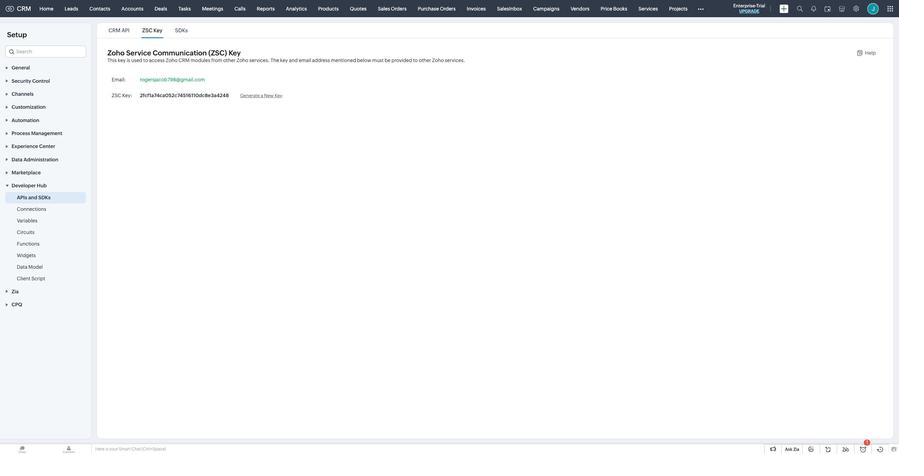 Task type: vqa. For each thing, say whether or not it's contained in the screenshot.
Signals element
yes



Task type: locate. For each thing, give the bounding box(es) containing it.
list
[[102, 23, 194, 38]]

search image
[[797, 6, 803, 12]]

profile image
[[868, 3, 879, 14]]

calendar image
[[825, 6, 831, 11]]

create menu image
[[780, 4, 789, 13]]

region
[[0, 192, 91, 285]]

profile element
[[863, 0, 883, 17]]

None field
[[5, 46, 86, 58]]

Other Modules field
[[693, 3, 709, 14]]



Task type: describe. For each thing, give the bounding box(es) containing it.
logo image
[[6, 6, 14, 11]]

chats image
[[0, 445, 44, 455]]

signals element
[[807, 0, 821, 17]]

Search text field
[[6, 46, 86, 57]]

signals image
[[812, 6, 816, 12]]

contacts image
[[47, 445, 91, 455]]

create menu element
[[776, 0, 793, 17]]

search element
[[793, 0, 807, 17]]



